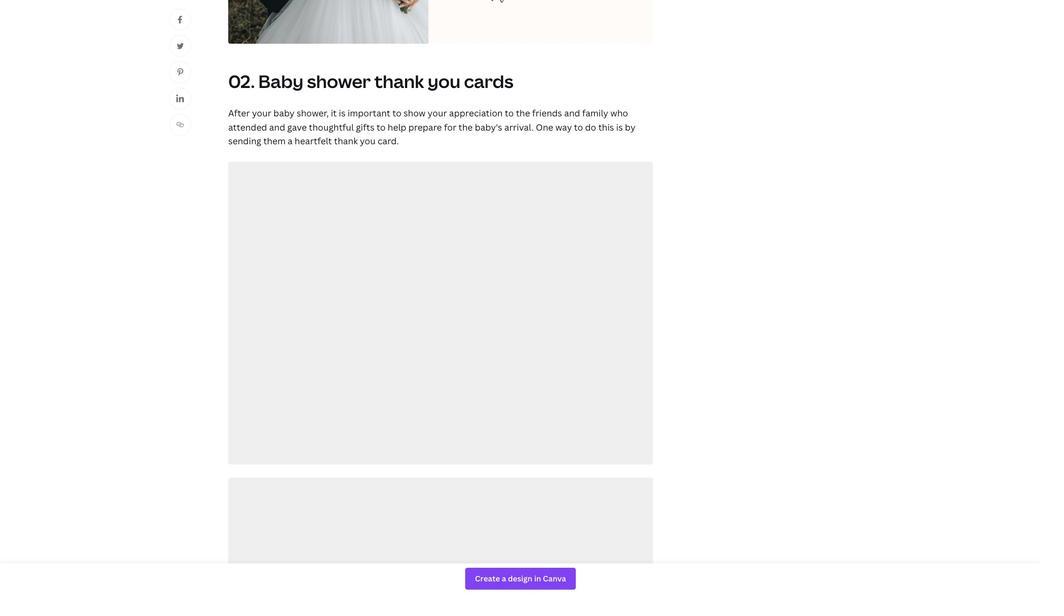 Task type: describe. For each thing, give the bounding box(es) containing it.
to up card.
[[377, 121, 386, 133]]

sending
[[228, 135, 261, 147]]

shower,
[[297, 107, 329, 119]]

card.
[[378, 135, 399, 147]]

a
[[288, 135, 293, 147]]

gifts
[[356, 121, 374, 133]]

shower
[[307, 69, 371, 93]]

way
[[555, 121, 572, 133]]

to up arrival.
[[505, 107, 514, 119]]

1 vertical spatial and
[[269, 121, 285, 133]]

after
[[228, 107, 250, 119]]

baby
[[273, 107, 294, 119]]

who
[[610, 107, 628, 119]]

02.
[[228, 69, 255, 93]]

one
[[536, 121, 553, 133]]

2 your from the left
[[428, 107, 447, 119]]

02. baby shower thank you cards
[[228, 69, 513, 93]]

1 your from the left
[[252, 107, 271, 119]]

help
[[388, 121, 406, 133]]

you inside after your baby shower, it is important to show your appreciation to the friends and family who attended and gave thoughtful gifts to help prepare for the baby's arrival. one way to do this is by sending them a heartfelt thank you card.
[[360, 135, 376, 147]]

baby's
[[475, 121, 502, 133]]

to up help
[[392, 107, 401, 119]]

baby
[[258, 69, 303, 93]]



Task type: vqa. For each thing, say whether or not it's contained in the screenshot.
'I' corresponding to share
no



Task type: locate. For each thing, give the bounding box(es) containing it.
1 vertical spatial the
[[459, 121, 473, 133]]

to
[[392, 107, 401, 119], [505, 107, 514, 119], [377, 121, 386, 133], [574, 121, 583, 133]]

and up them
[[269, 121, 285, 133]]

0 vertical spatial is
[[339, 107, 346, 119]]

0 horizontal spatial your
[[252, 107, 271, 119]]

is
[[339, 107, 346, 119], [616, 121, 623, 133]]

0 vertical spatial and
[[564, 107, 580, 119]]

1 horizontal spatial is
[[616, 121, 623, 133]]

1 horizontal spatial your
[[428, 107, 447, 119]]

1 vertical spatial thank
[[334, 135, 358, 147]]

1 horizontal spatial thank
[[374, 69, 424, 93]]

important
[[348, 107, 390, 119]]

is left "by"
[[616, 121, 623, 133]]

and up way
[[564, 107, 580, 119]]

arrival.
[[504, 121, 534, 133]]

0 vertical spatial you
[[428, 69, 460, 93]]

appreciation
[[449, 107, 503, 119]]

thoughtful
[[309, 121, 354, 133]]

your up prepare
[[428, 107, 447, 119]]

the
[[516, 107, 530, 119], [459, 121, 473, 133]]

thank down thoughtful
[[334, 135, 358, 147]]

the up arrival.
[[516, 107, 530, 119]]

by
[[625, 121, 635, 133]]

family
[[582, 107, 608, 119]]

attended
[[228, 121, 267, 133]]

0 horizontal spatial and
[[269, 121, 285, 133]]

0 horizontal spatial you
[[360, 135, 376, 147]]

1 vertical spatial is
[[616, 121, 623, 133]]

it
[[331, 107, 337, 119]]

1 horizontal spatial and
[[564, 107, 580, 119]]

0 horizontal spatial the
[[459, 121, 473, 133]]

this
[[598, 121, 614, 133]]

thank
[[374, 69, 424, 93], [334, 135, 358, 147]]

0 vertical spatial the
[[516, 107, 530, 119]]

the right for
[[459, 121, 473, 133]]

prepare
[[408, 121, 442, 133]]

and
[[564, 107, 580, 119], [269, 121, 285, 133]]

you down gifts
[[360, 135, 376, 147]]

is right it
[[339, 107, 346, 119]]

heartfelt
[[295, 135, 332, 147]]

thank up show on the top
[[374, 69, 424, 93]]

them
[[263, 135, 286, 147]]

friends
[[532, 107, 562, 119]]

your up attended
[[252, 107, 271, 119]]

you
[[428, 69, 460, 93], [360, 135, 376, 147]]

thank inside after your baby shower, it is important to show your appreciation to the friends and family who attended and gave thoughtful gifts to help prepare for the baby's arrival. one way to do this is by sending them a heartfelt thank you card.
[[334, 135, 358, 147]]

after your baby shower, it is important to show your appreciation to the friends and family who attended and gave thoughtful gifts to help prepare for the baby's arrival. one way to do this is by sending them a heartfelt thank you card.
[[228, 107, 635, 147]]

1 horizontal spatial the
[[516, 107, 530, 119]]

0 vertical spatial thank
[[374, 69, 424, 93]]

for
[[444, 121, 456, 133]]

0 horizontal spatial thank
[[334, 135, 358, 147]]

1 vertical spatial you
[[360, 135, 376, 147]]

do
[[585, 121, 596, 133]]

you left cards
[[428, 69, 460, 93]]

1 horizontal spatial you
[[428, 69, 460, 93]]

gave
[[287, 121, 307, 133]]

show
[[404, 107, 426, 119]]

0 horizontal spatial is
[[339, 107, 346, 119]]

cards
[[464, 69, 513, 93]]

to left 'do'
[[574, 121, 583, 133]]

your
[[252, 107, 271, 119], [428, 107, 447, 119]]



